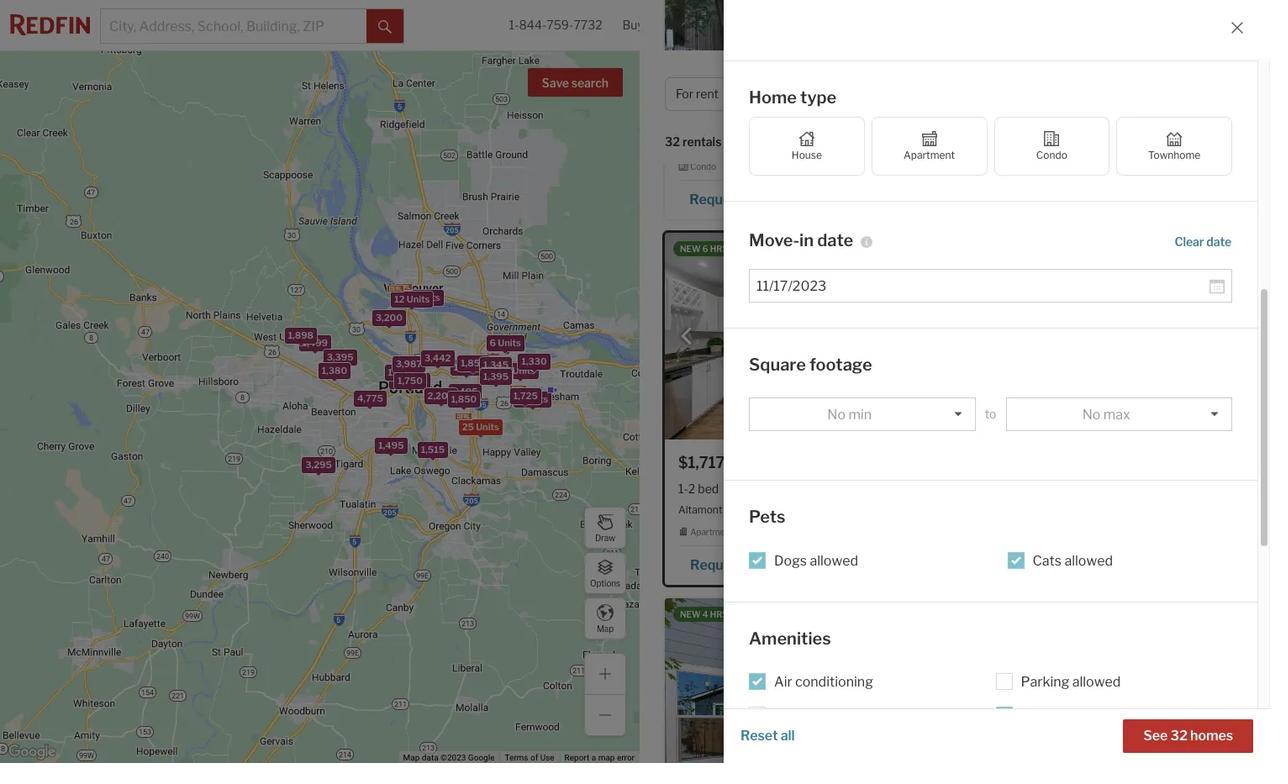 Task type: describe. For each thing, give the bounding box(es) containing it.
1,550
[[321, 364, 346, 376]]

4,775
[[357, 392, 383, 404]]

lake
[[1076, 138, 1099, 150]]

move-
[[749, 230, 800, 250]]

ad region
[[976, 676, 1228, 763]]

ago for new 4 hrs ago
[[730, 609, 748, 620]]

0 vertical spatial 1,495
[[388, 366, 413, 378]]

dogs allowed
[[774, 553, 858, 569]]

for
[[855, 68, 881, 90]]

3,395
[[326, 351, 353, 363]]

20
[[402, 291, 415, 303]]

amenities
[[749, 628, 831, 649]]

sort square feet (low to high)
[[742, 135, 908, 149]]

1 vertical spatial to
[[985, 407, 996, 421]]

$1,495
[[678, 89, 730, 106]]

photo of 9701 se johnson creek blvd, happy valley, or 97086 image
[[665, 233, 946, 440]]

air
[[774, 674, 792, 690]]

0 horizontal spatial date
[[817, 230, 853, 250]]

a left dogs
[[746, 557, 754, 573]]

a left map
[[592, 753, 596, 762]]

(971)
[[819, 557, 851, 573]]

parking
[[1021, 674, 1069, 690]]

sort
[[742, 135, 767, 149]]

12
[[394, 293, 404, 304]]

all
[[781, 728, 795, 744]]

apartment inside option
[[904, 148, 955, 161]]

use
[[540, 753, 554, 762]]

25
[[462, 421, 474, 432]]

condo inside checkbox
[[1036, 148, 1067, 161]]

air conditioning
[[774, 674, 873, 690]]

2
[[688, 482, 695, 496]]

1,330
[[521, 355, 547, 367]]

units down 3 units
[[525, 393, 548, 404]]

3 units
[[504, 365, 535, 376]]

new for new 4 hrs ago
[[680, 609, 701, 620]]

Select your move-in date text field
[[757, 278, 1210, 294]]

dr
[[1046, 138, 1057, 150]]

sq for 700
[[785, 116, 798, 131]]

sw
[[704, 138, 721, 150]]

portland,
[[784, 138, 827, 150]]

tour down pets on the bottom right of page
[[756, 557, 783, 573]]

se
[[773, 503, 786, 516]]

97205
[[846, 138, 878, 150]]

2 horizontal spatial or
[[1144, 138, 1159, 150]]

0 horizontal spatial condo
[[690, 161, 716, 171]]

no max
[[1082, 406, 1130, 422]]

2 vertical spatial 1,495
[[378, 439, 404, 451]]

hrs for 6
[[710, 244, 728, 254]]

crest
[[1018, 138, 1044, 150]]

11
[[392, 375, 402, 387]]

1,515
[[421, 443, 444, 455]]

1-844-759-7732 link
[[509, 18, 602, 32]]

townhome
[[1148, 148, 1201, 161]]

summit
[[725, 503, 762, 516]]

units right 25
[[476, 421, 499, 432]]

units right "20"
[[416, 291, 440, 303]]

1 vertical spatial square
[[749, 354, 806, 374]]

(503) 954-7472
[[817, 192, 922, 208]]

homes
[[1190, 728, 1233, 744]]

portland
[[665, 68, 741, 90]]

$1,717+
[[678, 454, 737, 472]]

of
[[530, 753, 538, 762]]

tour right cats allowed
[[1119, 556, 1146, 572]]

(971) 377-5056
[[819, 557, 921, 573]]

terms of use link
[[505, 753, 554, 762]]

option group containing house
[[749, 116, 1232, 175]]

search
[[571, 76, 609, 90]]

1- for 844-
[[509, 18, 519, 32]]

move-in date
[[749, 230, 853, 250]]

12 units
[[394, 293, 429, 304]]

terms of use
[[505, 753, 554, 762]]

0 horizontal spatial or
[[829, 138, 844, 150]]

cats
[[1033, 553, 1062, 569]]

photos button
[[1136, 138, 1204, 164]]

#5,
[[1059, 138, 1074, 150]]

reset all button
[[741, 720, 795, 753]]

map region
[[0, 0, 830, 763]]

| 9701 se johnson creek blvd, happy valley, or 97086
[[742, 503, 999, 516]]

32 inside button
[[1170, 728, 1188, 744]]

units right 11
[[403, 375, 427, 387]]

1 vertical spatial 1,850
[[451, 393, 476, 405]]

units right "3"
[[512, 365, 535, 376]]

pool
[[1021, 708, 1049, 724]]

min
[[849, 406, 872, 422]]

happy
[[885, 503, 915, 516]]

|
[[742, 503, 744, 516]]

2 horizontal spatial 6
[[703, 244, 708, 254]]

4
[[703, 609, 708, 620]]

a up 'move-'
[[746, 192, 753, 208]]

included
[[1071, 741, 1125, 757]]

1-844-759-7732
[[509, 18, 602, 32]]

rent
[[696, 87, 719, 101]]

(low
[[840, 135, 863, 149]]

footage
[[810, 354, 872, 374]]

2 1 from the left
[[975, 116, 981, 131]]

photo of 47 eagle crest dr #5, lake oswego, or 97035 image
[[962, 0, 1242, 74]]

photo of 2021 sw main st #49, portland, or 97205 image
[[665, 0, 946, 74]]

712 sq ft
[[1055, 116, 1102, 131]]

(971) 377-5056 link
[[802, 550, 932, 578]]

ft for 712 sq ft
[[1093, 116, 1102, 131]]

2021 sw main st #49, portland, or 97205
[[678, 138, 878, 150]]

a down oswego, on the right
[[1109, 190, 1116, 206]]

portland apartments for rent
[[665, 68, 927, 90]]

submit search image
[[378, 20, 392, 33]]

3,200
[[375, 312, 402, 323]]

map data ©2023 google
[[403, 753, 495, 762]]

1 horizontal spatial 1,695
[[484, 370, 509, 381]]

0 vertical spatial 32
[[665, 135, 680, 149]]

main
[[723, 138, 746, 150]]

home type
[[749, 87, 837, 108]]

bath for 700
[[725, 116, 749, 131]]

conditioning
[[795, 674, 873, 690]]

1 bed
[[975, 116, 1004, 131]]

terms
[[505, 753, 528, 762]]

954-
[[856, 192, 888, 208]]

1,345
[[483, 358, 508, 370]]

97086
[[966, 503, 999, 516]]

photos
[[1139, 139, 1185, 155]]

1 bath for 700 sq ft
[[717, 116, 749, 131]]

tour up 'move-'
[[756, 192, 782, 208]]



Task type: vqa. For each thing, say whether or not it's contained in the screenshot.
the right the 32
yes



Task type: locate. For each thing, give the bounding box(es) containing it.
0 horizontal spatial apartment
[[690, 527, 733, 537]]

1- up altamont
[[678, 482, 688, 496]]

1 vertical spatial 6
[[489, 336, 496, 348]]

1 hrs from the top
[[710, 244, 728, 254]]

rentals
[[683, 135, 722, 149]]

allowed for cats allowed
[[1065, 553, 1113, 569]]

1,695 left "1,345"
[[453, 361, 479, 372]]

units right 12
[[406, 293, 429, 304]]

map inside map button
[[597, 623, 614, 633]]

0 horizontal spatial sq
[[785, 116, 798, 131]]

table button
[[1204, 138, 1245, 162]]

pets
[[749, 507, 786, 527]]

apartment down "altamont summit"
[[690, 527, 733, 537]]

0 vertical spatial 1-
[[509, 18, 519, 32]]

1 vertical spatial ago
[[730, 609, 748, 620]]

1 new from the top
[[680, 244, 701, 254]]

bath up crest
[[1021, 116, 1046, 131]]

0 horizontal spatial bed
[[698, 482, 719, 496]]

1 vertical spatial 1,495
[[452, 385, 478, 397]]

2021
[[678, 138, 702, 150]]

option group
[[749, 116, 1232, 175]]

0 vertical spatial bed
[[983, 116, 1004, 131]]

or
[[829, 138, 844, 150], [1144, 138, 1159, 150], [949, 503, 964, 516]]

6 left 'move-'
[[703, 244, 708, 254]]

32 left rentals
[[665, 135, 680, 149]]

ago for new 6 hrs ago
[[730, 244, 748, 254]]

377-
[[854, 557, 885, 573]]

0 vertical spatial ago
[[730, 244, 748, 254]]

1 vertical spatial 32
[[1170, 728, 1188, 744]]

Apartment checkbox
[[871, 116, 987, 175]]

ft up lake
[[1093, 116, 1102, 131]]

report
[[565, 753, 589, 762]]

1 1 bath from the left
[[717, 116, 749, 131]]

cats allowed
[[1033, 553, 1113, 569]]

2 hrs from the top
[[710, 609, 728, 620]]

in
[[799, 230, 814, 250]]

1 bath for 712 sq ft
[[1013, 116, 1046, 131]]

hrs right the 4
[[710, 609, 728, 620]]

1 vertical spatial 6 units
[[517, 393, 548, 404]]

2 new from the top
[[680, 609, 701, 620]]

sq for 712
[[1078, 116, 1091, 131]]

no for no min
[[827, 406, 846, 422]]

1 vertical spatial hrs
[[710, 609, 728, 620]]

2,200
[[427, 390, 454, 402]]

0 vertical spatial 1,850
[[460, 356, 486, 368]]

/mo
[[730, 89, 758, 106]]

new
[[680, 244, 701, 254], [680, 609, 701, 620]]

date right in
[[817, 230, 853, 250]]

google
[[468, 753, 495, 762]]

allowed for dogs allowed
[[810, 553, 858, 569]]

1 vertical spatial map
[[403, 753, 420, 762]]

bed up eagle
[[983, 116, 1004, 131]]

1 up 47
[[975, 116, 981, 131]]

1,850 up 1,395
[[460, 356, 486, 368]]

1 horizontal spatial bed
[[983, 116, 1004, 131]]

712
[[1055, 116, 1075, 131]]

2 sq from the left
[[1078, 116, 1091, 131]]

previous button image
[[678, 328, 695, 345]]

1- left 759-
[[509, 18, 519, 32]]

furnished
[[774, 741, 836, 757]]

25 units
[[462, 421, 499, 432]]

altamont summit
[[678, 503, 762, 516]]

1 horizontal spatial to
[[985, 407, 996, 421]]

6 units
[[489, 336, 521, 348], [517, 393, 548, 404]]

no left min
[[827, 406, 846, 422]]

hrs for 4
[[710, 609, 728, 620]]

3,987
[[395, 357, 422, 369]]

allowed for parking allowed
[[1072, 674, 1121, 690]]

no for no max
[[1082, 406, 1101, 422]]

32 right see
[[1170, 728, 1188, 744]]

2 vertical spatial 6
[[517, 393, 523, 404]]

House checkbox
[[749, 116, 865, 175]]

1 up eagle
[[1013, 116, 1019, 131]]

0 horizontal spatial to
[[866, 135, 877, 149]]

apartment up 7472
[[904, 148, 955, 161]]

dogs
[[774, 553, 807, 569]]

0 vertical spatial 6
[[703, 244, 708, 254]]

0 horizontal spatial no
[[827, 406, 846, 422]]

see
[[1143, 728, 1168, 744]]

2 horizontal spatial condo
[[1036, 148, 1067, 161]]

0 vertical spatial 6 units
[[489, 336, 521, 348]]

options button
[[584, 552, 626, 594]]

map down options
[[597, 623, 614, 633]]

1 vertical spatial bed
[[698, 482, 719, 496]]

11 units
[[392, 375, 427, 387]]

3 1 from the left
[[1013, 116, 1019, 131]]

condo down the sw
[[690, 161, 716, 171]]

1,850 up 25
[[451, 393, 476, 405]]

eagle
[[990, 138, 1016, 150]]

creek
[[829, 503, 857, 516]]

6 units up "1,345"
[[489, 336, 521, 348]]

1,380
[[321, 364, 347, 376]]

844-
[[519, 18, 547, 32]]

or left "97035"
[[1144, 138, 1159, 150]]

1,750
[[397, 374, 422, 386]]

1,495
[[388, 366, 413, 378], [452, 385, 478, 397], [378, 439, 404, 451]]

type
[[800, 87, 837, 108]]

1 horizontal spatial 1 bath
[[1013, 116, 1046, 131]]

no left max
[[1082, 406, 1101, 422]]

1 ft from the left
[[800, 116, 809, 131]]

ago right the 4
[[730, 609, 748, 620]]

tour
[[1119, 190, 1146, 206], [756, 192, 782, 208], [1119, 556, 1146, 572], [756, 557, 783, 573]]

0 vertical spatial map
[[597, 623, 614, 633]]

1 horizontal spatial 1
[[975, 116, 981, 131]]

valley,
[[917, 503, 947, 516]]

0 horizontal spatial 1-
[[509, 18, 519, 32]]

47 eagle crest dr #5, lake oswego, or 97035
[[975, 138, 1194, 150]]

1 for 700 sq ft
[[717, 116, 722, 131]]

47
[[975, 138, 988, 150]]

6
[[703, 244, 708, 254], [489, 336, 496, 348], [517, 393, 523, 404]]

2 bath from the left
[[1021, 116, 1046, 131]]

sq right 712
[[1078, 116, 1091, 131]]

1 bath up crest
[[1013, 116, 1046, 131]]

or left the 97205
[[829, 138, 844, 150]]

feet
[[815, 135, 838, 149]]

photo of 8516 ne hassalo st, portland, or 97220 image
[[665, 599, 946, 763]]

$1,495 /mo
[[678, 89, 758, 106]]

price
[[769, 87, 797, 101]]

date right clear on the right top of the page
[[1207, 234, 1231, 248]]

1-
[[509, 18, 519, 32], [678, 482, 688, 496]]

map for map data ©2023 google
[[403, 753, 420, 762]]

1 1 from the left
[[717, 116, 722, 131]]

for rent
[[676, 87, 719, 101]]

map left data
[[403, 753, 420, 762]]

1 horizontal spatial bath
[[1021, 116, 1046, 131]]

reset all
[[741, 728, 795, 744]]

0 horizontal spatial ft
[[800, 116, 809, 131]]

1 horizontal spatial 1-
[[678, 482, 688, 496]]

1,695 down 1,400
[[484, 370, 509, 381]]

data
[[422, 753, 438, 762]]

2 horizontal spatial 1
[[1013, 116, 1019, 131]]

0 vertical spatial apartment
[[904, 148, 955, 161]]

1 bath up main
[[717, 116, 749, 131]]

for
[[676, 87, 694, 101]]

new for new 6 hrs ago
[[680, 244, 701, 254]]

save search
[[542, 76, 609, 90]]

house
[[792, 148, 822, 161]]

1,395
[[483, 370, 508, 382]]

options
[[590, 578, 620, 588]]

1 up the sw
[[717, 116, 722, 131]]

bed right 2 at the bottom right of page
[[698, 482, 719, 496]]

1 vertical spatial apartment
[[690, 527, 733, 537]]

condo down eagle
[[987, 161, 1013, 171]]

bath for 712
[[1021, 116, 1046, 131]]

report a map error link
[[565, 753, 635, 762]]

1- for 2
[[678, 482, 688, 496]]

0 horizontal spatial 1 bath
[[717, 116, 749, 131]]

photo of 1300 ne 181st ave, portland, or 97230 image
[[962, 233, 1242, 440]]

6 down 3 units
[[517, 393, 523, 404]]

map button
[[584, 598, 626, 640]]

clear
[[1175, 234, 1204, 248]]

6 units down 3 units
[[517, 393, 548, 404]]

sq right 700
[[785, 116, 798, 131]]

units up "1,345"
[[497, 336, 521, 348]]

1,850
[[460, 356, 486, 368], [451, 393, 476, 405]]

apartment
[[904, 148, 955, 161], [690, 527, 733, 537]]

1 sq from the left
[[785, 116, 798, 131]]

max
[[1104, 406, 1130, 422]]

1 horizontal spatial date
[[1207, 234, 1231, 248]]

0 horizontal spatial 32
[[665, 135, 680, 149]]

square left the footage
[[749, 354, 806, 374]]

1 no from the left
[[827, 406, 846, 422]]

dishwasher
[[774, 708, 848, 724]]

0 vertical spatial new
[[680, 244, 701, 254]]

1 vertical spatial 1-
[[678, 482, 688, 496]]

1 horizontal spatial condo
[[987, 161, 1013, 171]]

Condo checkbox
[[994, 116, 1110, 175]]

1 horizontal spatial 32
[[1170, 728, 1188, 744]]

1 horizontal spatial sq
[[1078, 116, 1091, 131]]

3,442
[[424, 352, 451, 364]]

(503)
[[817, 192, 853, 208]]

0 horizontal spatial 1
[[717, 116, 722, 131]]

(503) 954-7472 link
[[800, 184, 932, 213]]

1 bath from the left
[[725, 116, 749, 131]]

or right valley,
[[949, 503, 964, 516]]

square footage
[[749, 354, 872, 374]]

0 vertical spatial hrs
[[710, 244, 728, 254]]

map
[[597, 623, 614, 633], [403, 753, 420, 762]]

0 horizontal spatial 1,695
[[453, 361, 479, 372]]

1 horizontal spatial or
[[949, 503, 964, 516]]

google image
[[4, 741, 60, 763]]

Townhome checkbox
[[1117, 116, 1232, 175]]

ft for 700 sq ft
[[800, 116, 809, 131]]

price button
[[758, 77, 829, 111]]

a right cats
[[1109, 556, 1116, 572]]

reset
[[741, 728, 778, 744]]

1 horizontal spatial no
[[1082, 406, 1101, 422]]

1 for 712 sq ft
[[1013, 116, 1019, 131]]

32 rentals
[[665, 135, 722, 149]]

0 horizontal spatial map
[[403, 753, 420, 762]]

rent
[[885, 68, 927, 90]]

1,499
[[302, 337, 327, 349]]

1 horizontal spatial ft
[[1093, 116, 1102, 131]]

0 horizontal spatial bath
[[725, 116, 749, 131]]

2 1 bath from the left
[[1013, 116, 1046, 131]]

map for map
[[597, 623, 614, 633]]

bath up main
[[725, 116, 749, 131]]

ft up the portland,
[[800, 116, 809, 131]]

1 horizontal spatial apartment
[[904, 148, 955, 161]]

1,725
[[513, 390, 537, 402]]

square down 700 sq ft
[[772, 135, 812, 149]]

date inside clear date 'button'
[[1207, 234, 1231, 248]]

0 vertical spatial square
[[772, 135, 812, 149]]

allowed
[[810, 553, 858, 569], [1065, 553, 1113, 569], [1072, 674, 1121, 690]]

1
[[717, 116, 722, 131], [975, 116, 981, 131], [1013, 116, 1019, 131]]

6 up "1,345"
[[489, 336, 496, 348]]

new 6 hrs ago
[[680, 244, 748, 254]]

bed
[[983, 116, 1004, 131], [698, 482, 719, 496]]

ago left 'move-'
[[730, 244, 748, 254]]

759-
[[547, 18, 574, 32]]

bath
[[725, 116, 749, 131], [1021, 116, 1046, 131]]

1 vertical spatial new
[[680, 609, 701, 620]]

1 horizontal spatial 6
[[517, 393, 523, 404]]

2 no from the left
[[1082, 406, 1101, 422]]

condo down 712
[[1036, 148, 1067, 161]]

2 ft from the left
[[1093, 116, 1102, 131]]

0 horizontal spatial 6
[[489, 336, 496, 348]]

1 horizontal spatial map
[[597, 623, 614, 633]]

0 vertical spatial to
[[866, 135, 877, 149]]

7472
[[888, 192, 922, 208]]

tour down oswego, on the right
[[1119, 190, 1146, 206]]

hrs left 'move-'
[[710, 244, 728, 254]]

square
[[772, 135, 812, 149], [749, 354, 806, 374]]

700
[[759, 116, 782, 131]]

no
[[827, 406, 846, 422], [1082, 406, 1101, 422]]



